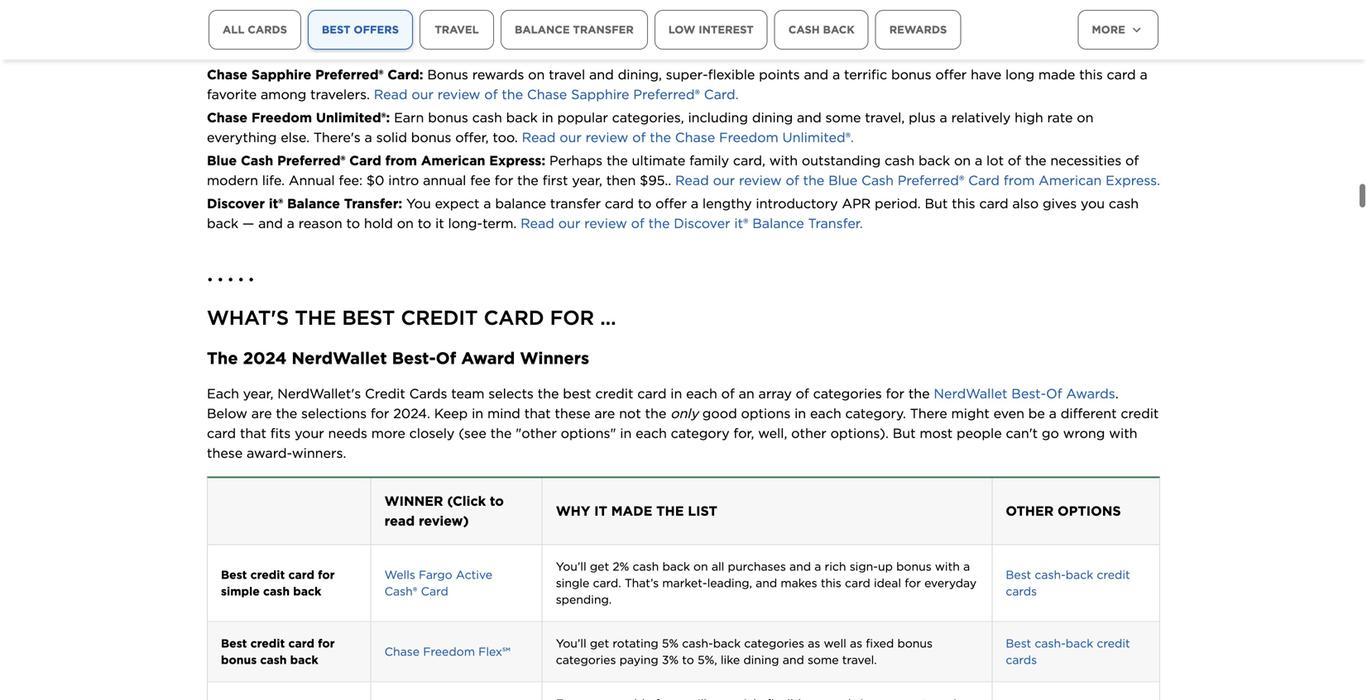 Task type: locate. For each thing, give the bounding box(es) containing it.
of inside read our review of the capital one savorone cash rewards credit card.
[[828, 24, 841, 40]]

and down capital one savorone cash rewards credit card:
[[371, 24, 395, 40]]

0 vertical spatial rewards
[[707, 4, 759, 20]]

offer left have
[[935, 67, 967, 83]]

2 horizontal spatial credit
[[1117, 24, 1157, 40]]

0 horizontal spatial from
[[385, 153, 417, 169]]

categories left well
[[744, 637, 804, 651]]

fits
[[270, 426, 291, 442]]

simple
[[221, 585, 260, 599]]

rewards inside bonus rewards on travel and dining, super-flexible points and a terrific bonus offer have long made this card a favorite among travelers.
[[472, 67, 524, 83]]

0 horizontal spatial also
[[527, 24, 553, 40]]

0 horizontal spatial these
[[207, 446, 243, 462]]

2 as from the left
[[850, 637, 862, 651]]

cash inside 'perhaps the ultimate family card, with outstanding cash back on a lot of the necessities of modern life. annual fee:'
[[885, 153, 915, 169]]

the inside good options in each category. there might even be a different credit card that fits your needs more closely (see the "other options" in each category for, well, other options). but most people can't go wrong with these award-winners.
[[490, 426, 512, 442]]

our inside read our review of the capital one savorone cash rewards credit card.
[[755, 24, 777, 40]]

2 horizontal spatial are
[[763, 4, 783, 20]]

2 vertical spatial each
[[636, 426, 667, 442]]

1 vertical spatial best cash-back credit cards link
[[1006, 637, 1130, 668]]

people
[[957, 426, 1002, 442]]

options"
[[561, 426, 616, 442]]

this left which
[[911, 4, 934, 20]]

it® down lengthy
[[734, 216, 749, 232]]

card inside the wells fargo active cash® card
[[421, 585, 448, 599]]

cash down pays
[[1020, 24, 1052, 40]]

other options
[[1006, 504, 1121, 520]]

other
[[1006, 504, 1054, 520]]

cash inside best credit card for simple cash back
[[263, 585, 290, 599]]

year, right each
[[243, 386, 273, 402]]

cash- for to
[[1035, 637, 1066, 651]]

unlimited
[[1072, 4, 1133, 20]]

also left gives
[[1012, 196, 1039, 212]]

on up read our review of the chase sapphire preferred® card. link
[[528, 67, 545, 83]]

the
[[295, 306, 336, 330], [656, 504, 684, 520]]

1 vertical spatial .
[[1115, 386, 1119, 402]]

cash left back
[[788, 23, 820, 36]]

on inside earn bonus cash back in popular categories, including dining and some travel, plus a relatively high rate on everything else. there's a solid bonus offer, too.
[[1077, 110, 1094, 126]]

nerdwallet up might
[[934, 386, 1008, 402]]

but inside good options in each category. there might even be a different credit card that fits your needs more closely (see the "other options" in each category for, well, other options). but most people can't go wrong with these award-winners.
[[893, 426, 916, 442]]

chase for chase sapphire preferred® card:
[[207, 67, 248, 83]]

you'll inside you'll get 2% cash back on all purchases and a rich sign-up bonus with a single card. that's market-leading, and makes this card ideal for everyday spending.
[[556, 560, 586, 574]]

1 as from the left
[[808, 637, 820, 651]]

earn bonus cash back in popular categories, including dining and some travel, plus a relatively high rate on everything else. there's a solid bonus offer, too.
[[207, 110, 1094, 146]]

1 vertical spatial card.
[[704, 86, 739, 103]]

also inside food and entertainment rewards are the centerpiece of this card, which pays an unlimited 3% cash back at restaurants and grocery stores, but also on streaming and more.
[[527, 24, 553, 40]]

1 vertical spatial card:
[[387, 67, 423, 83]]

rotating
[[613, 637, 658, 651]]

to left 5%,
[[682, 654, 694, 668]]

preferred® down super-
[[633, 86, 700, 103]]

credit inside best credit card for simple cash back
[[250, 568, 285, 583]]

2 vertical spatial credit
[[365, 386, 405, 402]]

capital up all cards
[[207, 4, 255, 20]]

all up leading,
[[712, 560, 724, 574]]

nerdwallet's
[[277, 386, 361, 402]]

get inside you'll get 2% cash back on all purchases and a rich sign-up bonus with a single card. that's market-leading, and makes this card ideal for everyday spending.
[[590, 560, 609, 574]]

read for travel
[[374, 86, 408, 103]]

1 horizontal spatial year,
[[572, 172, 602, 189]]

have
[[971, 67, 1002, 83]]

read inside read our review of the capital one savorone cash rewards credit card.
[[717, 24, 751, 40]]

1 vertical spatial best cash-back credit cards
[[1006, 637, 1130, 668]]

offer inside bonus rewards on travel and dining, super-flexible points and a terrific bonus offer have long made this card a favorite among travelers.
[[935, 67, 967, 83]]

2 vertical spatial card
[[421, 585, 448, 599]]

1 horizontal spatial american
[[1039, 172, 1102, 189]]

bonus down simple
[[221, 654, 257, 668]]

cash right simple
[[263, 585, 290, 599]]

$0
[[367, 172, 384, 189]]

categories down rotating
[[556, 654, 616, 668]]

other
[[791, 426, 827, 442]]

5%
[[662, 637, 679, 651]]

card down fargo
[[421, 585, 448, 599]]

of
[[893, 4, 907, 20], [828, 24, 841, 40], [484, 86, 498, 103], [632, 129, 646, 146], [1008, 153, 1021, 169], [1126, 153, 1139, 169], [786, 172, 799, 189], [631, 216, 645, 232], [721, 386, 735, 402], [796, 386, 809, 402]]

spending.
[[556, 593, 612, 607]]

0 horizontal spatial freedom
[[251, 110, 312, 126]]

else.
[[281, 129, 310, 146]]

each
[[207, 386, 239, 402]]

0 horizontal spatial as
[[808, 637, 820, 651]]

the up 'too.'
[[502, 86, 523, 103]]

(click
[[447, 494, 486, 510]]

1 best cash-back credit cards link from the top
[[1006, 568, 1130, 599]]

selects
[[488, 386, 534, 402]]

necessities
[[1051, 153, 1122, 169]]

get for rotating
[[590, 637, 609, 651]]

these down best
[[555, 406, 591, 422]]

blue
[[207, 153, 237, 169], [828, 172, 858, 189]]

1 vertical spatial cards
[[1006, 585, 1037, 599]]

this inside you'll get 2% cash back on all purchases and a rich sign-up bonus with a single card. that's market-leading, and makes this card ideal for everyday spending.
[[821, 577, 841, 591]]

0 vertical spatial cards
[[248, 23, 287, 36]]

1 vertical spatial balance
[[287, 196, 340, 212]]

to left hold at left top
[[346, 216, 360, 232]]

1 vertical spatial card,
[[733, 153, 765, 169]]

the left list on the right bottom of page
[[656, 504, 684, 520]]

everything
[[207, 129, 277, 146]]

in inside earn bonus cash back in popular categories, including dining and some travel, plus a relatively high rate on everything else. there's a solid bonus offer, too.
[[542, 110, 553, 126]]

read our review of the chase sapphire preferred® card. link
[[370, 86, 739, 103]]

1 best cash-back credit cards from the top
[[1006, 568, 1130, 599]]

unlimited®:
[[316, 110, 390, 126]]

rewards inside food and entertainment rewards are the centerpiece of this card, which pays an unlimited 3% cash back at restaurants and grocery stores, but also on streaming and more.
[[707, 4, 759, 20]]

review down popular in the top left of the page
[[586, 129, 628, 146]]

2 you'll from the top
[[556, 637, 586, 651]]

these
[[555, 406, 591, 422], [207, 446, 243, 462]]

even
[[994, 406, 1025, 422]]

for left wells
[[318, 568, 335, 583]]

read down balance
[[521, 216, 554, 232]]

of up 'too.'
[[484, 86, 498, 103]]

at
[[276, 24, 289, 40]]

but
[[925, 196, 948, 212], [893, 426, 916, 442]]

each down not at the bottom of the page
[[636, 426, 667, 442]]

this inside food and entertainment rewards are the centerpiece of this card, which pays an unlimited 3% cash back at restaurants and grocery stores, but also on streaming and more.
[[911, 4, 934, 20]]

1 vertical spatial one
[[921, 24, 948, 40]]

best cash-back credit cards link for you'll get 2% cash back on all purchases and a rich sign-up bonus with a single card. that's market-leading, and makes this card ideal for everyday spending.
[[1006, 568, 1130, 599]]

1 horizontal spatial with
[[935, 560, 960, 574]]

also inside you expect a balance transfer card to offer a lengthy introductory apr period. but this card also gives you cash back — and a reason to hold on to it long-term.
[[1012, 196, 1039, 212]]

winner (click to read review)
[[385, 494, 504, 530]]

chase
[[207, 67, 248, 83], [527, 86, 567, 103], [207, 110, 248, 126], [675, 129, 715, 146], [385, 645, 420, 660]]

read down family
[[675, 172, 709, 189]]

1 vertical spatial get
[[590, 637, 609, 651]]

the down centerpiece
[[845, 24, 866, 40]]

some up unlimited®.
[[826, 110, 861, 126]]

2 vertical spatial categories
[[556, 654, 616, 668]]

2 horizontal spatial each
[[810, 406, 841, 422]]

perhaps the ultimate family card, with outstanding cash back on a lot of the necessities of modern life. annual fee:
[[207, 153, 1139, 189]]

0 vertical spatial it®
[[269, 196, 283, 212]]

read for rewards
[[717, 24, 751, 40]]

are inside food and entertainment rewards are the centerpiece of this card, which pays an unlimited 3% cash back at restaurants and grocery stores, but also on streaming and more.
[[763, 4, 783, 20]]

review inside read our review of the capital one savorone cash rewards credit card.
[[781, 24, 824, 40]]

dining right like in the right bottom of the page
[[743, 654, 779, 668]]

some
[[826, 110, 861, 126], [808, 654, 839, 668]]

...
[[600, 306, 616, 330]]

popular
[[557, 110, 608, 126]]

for
[[550, 306, 594, 330]]

1 horizontal spatial rewards
[[707, 4, 759, 20]]

0 horizontal spatial with
[[769, 153, 798, 169]]

1 vertical spatial you'll
[[556, 637, 586, 651]]

which
[[975, 4, 1014, 20]]

0 vertical spatial nerdwallet
[[292, 349, 387, 369]]

of right centerpiece
[[893, 4, 907, 20]]

our up 'earn'
[[412, 86, 434, 103]]

2 best cash-back credit cards from the top
[[1006, 637, 1130, 668]]

read up 'earn'
[[374, 86, 408, 103]]

credit inside best credit card for bonus cash back
[[250, 637, 285, 651]]

offer inside you expect a balance transfer card to offer a lengthy introductory apr period. but this card also gives you cash back — and a reason to hold on to it long-term.
[[656, 196, 687, 212]]

categories up category.
[[813, 386, 882, 402]]

made
[[611, 504, 652, 520]]

offer,
[[455, 129, 489, 146]]

0 vertical spatial freedom
[[251, 110, 312, 126]]

0 vertical spatial from
[[385, 153, 417, 169]]

low
[[668, 23, 695, 36]]

only
[[670, 406, 698, 422]]

1 horizontal spatial rewards
[[889, 23, 947, 36]]

. down ultimate on the top of page
[[668, 172, 671, 189]]

1 vertical spatial american
[[1039, 172, 1102, 189]]

1 horizontal spatial savorone
[[952, 24, 1016, 40]]

card, inside food and entertainment rewards are the centerpiece of this card, which pays an unlimited 3% cash back at restaurants and grocery stores, but also on streaming and more.
[[938, 4, 971, 20]]

0 vertical spatial offer
[[935, 67, 967, 83]]

family
[[689, 153, 729, 169]]

you'll inside you'll get rotating 5% cash-back categories as well as fixed bonus categories paying 3% to 5%, like dining and some travel.
[[556, 637, 586, 651]]

good
[[702, 406, 737, 422]]

1 horizontal spatial an
[[1052, 4, 1068, 20]]

card inside bonus rewards on travel and dining, super-flexible points and a terrific bonus offer have long made this card a favorite among travelers.
[[1107, 67, 1136, 83]]

you'll down spending.
[[556, 637, 586, 651]]

card down best credit card for simple cash back
[[288, 637, 314, 651]]

4 • from the left
[[238, 272, 244, 288]]

more.
[[676, 24, 713, 40]]

get inside you'll get rotating 5% cash-back categories as well as fixed bonus categories paying 3% to 5%, like dining and some travel.
[[590, 637, 609, 651]]

offer up read our review of the discover it® balance transfer. link
[[656, 196, 687, 212]]

3% for unlimited
[[1137, 4, 1156, 20]]

0 vertical spatial sapphire
[[251, 67, 311, 83]]

chase up favorite
[[207, 67, 248, 83]]

you'll
[[556, 560, 586, 574], [556, 637, 586, 651]]

card: up but
[[503, 4, 539, 20]]

0 horizontal spatial 3%
[[662, 654, 679, 668]]

cash- inside you'll get rotating 5% cash-back categories as well as fixed bonus categories paying 3% to 5%, like dining and some travel.
[[682, 637, 713, 651]]

the left best
[[538, 386, 559, 402]]

each
[[686, 386, 717, 402], [810, 406, 841, 422], [636, 426, 667, 442]]

best credit card for simple cash back
[[221, 568, 335, 599]]

review down transfer
[[584, 216, 627, 232]]

3% inside food and entertainment rewards are the centerpiece of this card, which pays an unlimited 3% cash back at restaurants and grocery stores, but also on streaming and more.
[[1137, 4, 1156, 20]]

the down the mind
[[490, 426, 512, 442]]

balance transfer
[[515, 23, 634, 36]]

savorone down which
[[952, 24, 1016, 40]]

the up introductory
[[803, 172, 825, 189]]

rewards inside read our review of the capital one savorone cash rewards credit card.
[[1056, 24, 1113, 40]]

the inside food and entertainment rewards are the centerpiece of this card, which pays an unlimited 3% cash back at restaurants and grocery stores, but also on streaming and more.
[[787, 4, 809, 20]]

bonus inside best credit card for bonus cash back
[[221, 654, 257, 668]]

preferred® up annual
[[277, 153, 345, 169]]

cash-
[[1035, 568, 1066, 583], [682, 637, 713, 651], [1035, 637, 1066, 651]]

1 horizontal spatial categories
[[744, 637, 804, 651]]

life.
[[262, 172, 285, 189]]

chase down favorite
[[207, 110, 248, 126]]

as left well
[[808, 637, 820, 651]]

with inside 'perhaps the ultimate family card, with outstanding cash back on a lot of the necessities of modern life. annual fee:'
[[769, 153, 798, 169]]

express.
[[1106, 172, 1160, 189]]

0 horizontal spatial american
[[421, 153, 485, 169]]

with up everyday
[[935, 560, 960, 574]]

rewards up interest
[[707, 4, 759, 20]]

category.
[[845, 406, 906, 422]]

purchases
[[728, 560, 786, 574]]

restaurants
[[293, 24, 367, 40]]

everyday
[[924, 577, 977, 591]]

. inside . below are the selections for 2024. keep in mind that these are not the
[[1115, 386, 1119, 402]]

card: left bonus
[[387, 67, 423, 83]]

3% right unlimited
[[1137, 4, 1156, 20]]

card, up $0 intro annual fee for the first year, then $95. . read our review of the blue cash preferred® card from american express.
[[733, 153, 765, 169]]

2 vertical spatial freedom
[[423, 645, 475, 660]]

back inside you expect a balance transfer card to offer a lengthy introductory apr period. but this card also gives you cash back — and a reason to hold on to it long-term.
[[207, 216, 238, 232]]

on down food
[[557, 24, 574, 40]]

0 horizontal spatial balance
[[287, 196, 340, 212]]

0 horizontal spatial card,
[[733, 153, 765, 169]]

3% inside you'll get rotating 5% cash-back categories as well as fixed bonus categories paying 3% to 5%, like dining and some travel.
[[662, 654, 679, 668]]

credit
[[457, 4, 499, 20], [1117, 24, 1157, 40], [365, 386, 405, 402]]

2%
[[613, 560, 629, 574]]

1 horizontal spatial .
[[1115, 386, 1119, 402]]

0 vertical spatial 3%
[[1137, 4, 1156, 20]]

cards for you'll get rotating 5% cash-back categories as well as fixed bonus categories paying 3% to 5%, like dining and some travel.
[[1006, 654, 1037, 668]]

the
[[787, 4, 809, 20], [845, 24, 866, 40], [502, 86, 523, 103], [650, 129, 671, 146], [607, 153, 628, 169], [1025, 153, 1047, 169], [517, 172, 539, 189], [803, 172, 825, 189], [649, 216, 670, 232], [538, 386, 559, 402], [909, 386, 930, 402], [276, 406, 297, 422], [645, 406, 666, 422], [490, 426, 512, 442]]

review)
[[419, 513, 469, 530]]

0 vertical spatial discover
[[207, 196, 265, 212]]

0 vertical spatial with
[[769, 153, 798, 169]]

of down centerpiece
[[828, 24, 841, 40]]

on down you
[[397, 216, 414, 232]]

1 horizontal spatial as
[[850, 637, 862, 651]]

1 vertical spatial offer
[[656, 196, 687, 212]]

0 horizontal spatial it®
[[269, 196, 283, 212]]

0 vertical spatial .
[[668, 172, 671, 189]]

in inside . below are the selections for 2024. keep in mind that these are not the
[[472, 406, 483, 422]]

bonus
[[891, 67, 932, 83], [428, 110, 468, 126], [411, 129, 451, 146], [896, 560, 932, 574], [897, 637, 933, 651], [221, 654, 257, 668]]

offer
[[935, 67, 967, 83], [656, 196, 687, 212]]

our for and
[[412, 86, 434, 103]]

you'll up single
[[556, 560, 586, 574]]

1 vertical spatial categories
[[744, 637, 804, 651]]

apr
[[842, 196, 871, 212]]

1 vertical spatial 3%
[[662, 654, 679, 668]]

our for transfer
[[558, 216, 580, 232]]

1 vertical spatial with
[[1109, 426, 1138, 442]]

1 vertical spatial best-
[[1012, 386, 1046, 402]]

to inside you'll get rotating 5% cash-back categories as well as fixed bonus categories paying 3% to 5%, like dining and some travel.
[[682, 654, 694, 668]]

a left terrific
[[833, 67, 840, 83]]

you'll get 2% cash back on all purchases and a rich sign-up bonus with a single card. that's market-leading, and makes this card ideal for everyday spending.
[[556, 560, 977, 607]]

cash back
[[788, 23, 855, 36]]

the left 'best'
[[295, 306, 336, 330]]

our right interest
[[755, 24, 777, 40]]

a left solid
[[365, 129, 372, 146]]

sapphire up popular in the top left of the page
[[571, 86, 629, 103]]

1 horizontal spatial credit
[[457, 4, 499, 20]]

review for one
[[781, 24, 824, 40]]

your
[[295, 426, 324, 442]]

0 horizontal spatial offer
[[656, 196, 687, 212]]

cash inside earn bonus cash back in popular categories, including dining and some travel, plus a relatively high rate on everything else. there's a solid bonus offer, too.
[[472, 110, 502, 126]]

blue down outstanding at the right top of page
[[828, 172, 858, 189]]

0 vertical spatial an
[[1052, 4, 1068, 20]]

1 horizontal spatial the
[[656, 504, 684, 520]]

best cash-back credit cards for you'll get rotating 5% cash-back categories as well as fixed bonus categories paying 3% to 5%, like dining and some travel.
[[1006, 637, 1130, 668]]

1 horizontal spatial freedom
[[423, 645, 475, 660]]

an up "options"
[[739, 386, 755, 402]]

1 vertical spatial capital
[[870, 24, 917, 40]]

capital inside read our review of the capital one savorone cash rewards credit card.
[[870, 24, 917, 40]]

of
[[436, 349, 456, 369], [1046, 386, 1062, 402]]

1 horizontal spatial all
[[712, 560, 724, 574]]

array
[[759, 386, 792, 402]]

0 vertical spatial these
[[555, 406, 591, 422]]

discover down lengthy
[[674, 216, 730, 232]]

best credit card for bonus cash back
[[221, 637, 335, 668]]

you'll for you'll get rotating 5% cash-back categories as well as fixed bonus categories paying 3% to 5%, like dining and some travel.
[[556, 637, 586, 651]]

0 vertical spatial all
[[223, 23, 244, 36]]

0 horizontal spatial .
[[668, 172, 671, 189]]

0 vertical spatial american
[[421, 153, 485, 169]]

0 vertical spatial get
[[590, 560, 609, 574]]

card. down flexible
[[704, 86, 739, 103]]

card inside you'll get 2% cash back on all purchases and a rich sign-up bonus with a single card. that's market-leading, and makes this card ideal for everyday spending.
[[845, 577, 870, 591]]

some down well
[[808, 654, 839, 668]]

credit down unlimited
[[1117, 24, 1157, 40]]

0 horizontal spatial categories
[[556, 654, 616, 668]]

chase freedom flex℠ link
[[385, 645, 510, 660]]

on right rate
[[1077, 110, 1094, 126]]

year, down perhaps
[[572, 172, 602, 189]]

capital
[[207, 4, 255, 20], [870, 24, 917, 40]]

review up lengthy
[[739, 172, 782, 189]]

are up fits
[[251, 406, 272, 422]]

bonus inside you'll get 2% cash back on all purchases and a rich sign-up bonus with a single card. that's market-leading, and makes this card ideal for everyday spending.
[[896, 560, 932, 574]]

back inside best credit card for simple cash back
[[293, 585, 321, 599]]

1 horizontal spatial discover
[[674, 216, 730, 232]]

1 vertical spatial blue
[[828, 172, 858, 189]]

low interest
[[668, 23, 754, 36]]

1 horizontal spatial nerdwallet
[[934, 386, 1008, 402]]

some inside you'll get rotating 5% cash-back categories as well as fixed bonus categories paying 3% to 5%, like dining and some travel.
[[808, 654, 839, 668]]

1 vertical spatial year,
[[243, 386, 273, 402]]

2 best cash-back credit cards link from the top
[[1006, 637, 1130, 668]]

0 horizontal spatial all
[[223, 23, 244, 36]]

1 you'll from the top
[[556, 560, 586, 574]]

options).
[[831, 426, 889, 442]]

dining inside you'll get rotating 5% cash-back categories as well as fixed bonus categories paying 3% to 5%, like dining and some travel.
[[743, 654, 779, 668]]

savorone inside read our review of the capital one savorone cash rewards credit card.
[[952, 24, 1016, 40]]

0 vertical spatial the
[[295, 306, 336, 330]]

2 get from the top
[[590, 637, 609, 651]]

the 2024 nerdwallet best-of award winners
[[207, 349, 589, 369]]

0 horizontal spatial savorone
[[290, 4, 356, 20]]

cash inside you expect a balance transfer card to offer a lengthy introductory apr period. but this card also gives you cash back — and a reason to hold on to it long-term.
[[1109, 196, 1139, 212]]

0 horizontal spatial sapphire
[[251, 67, 311, 83]]

0 vertical spatial that
[[524, 406, 551, 422]]

1 vertical spatial savorone
[[952, 24, 1016, 40]]

this inside you expect a balance transfer card to offer a lengthy introductory apr period. but this card also gives you cash back — and a reason to hold on to it long-term.
[[952, 196, 975, 212]]

1 horizontal spatial card
[[421, 585, 448, 599]]

0 vertical spatial also
[[527, 24, 553, 40]]

cash down express.
[[1109, 196, 1139, 212]]

card, inside 'perhaps the ultimate family card, with outstanding cash back on a lot of the necessities of modern life. annual fee:'
[[733, 153, 765, 169]]

a right plus
[[940, 110, 947, 126]]

with inside good options in each category. there might even be a different credit card that fits your needs more closely (see the "other options" in each category for, well, other options). but most people can't go wrong with these award-winners.
[[1109, 426, 1138, 442]]

best inside best credit card for bonus cash back
[[221, 637, 247, 651]]

review for it®
[[584, 216, 627, 232]]

cash inside food and entertainment rewards are the centerpiece of this card, which pays an unlimited 3% cash back at restaurants and grocery stores, but also on streaming and more.
[[207, 24, 237, 40]]

1 get from the top
[[590, 560, 609, 574]]

on
[[557, 24, 574, 40], [528, 67, 545, 83], [1077, 110, 1094, 126], [954, 153, 971, 169], [397, 216, 414, 232], [694, 560, 708, 574]]

it® down life.
[[269, 196, 283, 212]]

1 horizontal spatial but
[[925, 196, 948, 212]]

3% down "5%"
[[662, 654, 679, 668]]

you expect a balance transfer card to offer a lengthy introductory apr period. but this card also gives you cash back — and a reason to hold on to it long-term.
[[207, 196, 1139, 232]]

american up annual
[[421, 153, 485, 169]]

centerpiece
[[812, 4, 890, 20]]

back inside earn bonus cash back in popular categories, including dining and some travel, plus a relatively high rate on everything else. there's a solid bonus offer, too.
[[506, 110, 538, 126]]

that up "other
[[524, 406, 551, 422]]

annual
[[289, 172, 335, 189]]

1 horizontal spatial card:
[[503, 4, 539, 20]]

cash up read our review of the blue cash preferred® card from american express. link
[[885, 153, 915, 169]]

card inside best credit card for bonus cash back
[[288, 637, 314, 651]]

review for freedom
[[586, 129, 628, 146]]

an right pays
[[1052, 4, 1068, 20]]

card down more 'popup button'
[[1107, 67, 1136, 83]]

chase freedom unlimited®:
[[207, 110, 394, 126]]

card inside best credit card for simple cash back
[[288, 568, 314, 583]]

best cash-back credit cards link for you'll get rotating 5% cash-back categories as well as fixed bonus categories paying 3% to 5%, like dining and some travel.
[[1006, 637, 1130, 668]]

flexible
[[708, 67, 755, 83]]

dining,
[[618, 67, 662, 83]]

2 horizontal spatial balance
[[752, 216, 804, 232]]

the
[[207, 349, 238, 369]]

terrific
[[844, 67, 887, 83]]



Task type: vqa. For each thing, say whether or not it's contained in the screenshot.
on inside Perhaps The Ultimate Family Card, With Outstanding Cash Back On A Lot Of The Necessities Of Modern Life. Annual Fee:
yes



Task type: describe. For each thing, give the bounding box(es) containing it.
2 horizontal spatial freedom
[[719, 129, 778, 146]]

one inside read our review of the capital one savorone cash rewards credit card.
[[921, 24, 948, 40]]

annual
[[423, 172, 466, 189]]

chase for chase freedom flex℠
[[385, 645, 420, 660]]

1 vertical spatial sapphire
[[571, 86, 629, 103]]

(see
[[459, 426, 486, 442]]

of inside food and entertainment rewards are the centerpiece of this card, which pays an unlimited 3% cash back at restaurants and grocery stores, but also on streaming and more.
[[893, 4, 907, 20]]

a inside good options in each category. there might even be a different credit card that fits your needs more closely (see the "other options" in each category for, well, other options). but most people can't go wrong with these award-winners.
[[1049, 406, 1057, 422]]

cash up life.
[[241, 153, 273, 169]]

might
[[951, 406, 990, 422]]

in down not at the bottom of the page
[[620, 426, 632, 442]]

favorite
[[207, 86, 257, 103]]

$95.
[[640, 172, 668, 189]]

0 horizontal spatial year,
[[243, 386, 273, 402]]

to inside winner (click to read review)
[[490, 494, 504, 510]]

it
[[594, 504, 607, 520]]

1 horizontal spatial from
[[1004, 172, 1035, 189]]

credit inside read our review of the capital one savorone cash rewards credit card.
[[1117, 24, 1157, 40]]

of down categories, at the top of the page
[[632, 129, 646, 146]]

award-
[[247, 446, 292, 462]]

that inside good options in each category. there might even be a different credit card that fits your needs more closely (see the "other options" in each category for, well, other options). but most people can't go wrong with these award-winners.
[[240, 426, 266, 442]]

food
[[543, 4, 577, 20]]

1 vertical spatial an
[[739, 386, 755, 402]]

on inside you expect a balance transfer card to offer a lengthy introductory apr period. but this card also gives you cash back — and a reason to hold on to it long-term.
[[397, 216, 414, 232]]

but inside you expect a balance transfer card to offer a lengthy introductory apr period. but this card also gives you cash back — and a reason to hold on to it long-term.
[[925, 196, 948, 212]]

flex℠
[[478, 645, 510, 660]]

high
[[1015, 110, 1043, 126]]

best cash-back credit cards for you'll get 2% cash back on all purchases and a rich sign-up bonus with a single card. that's market-leading, and makes this card ideal for everyday spending.
[[1006, 568, 1130, 599]]

—
[[242, 216, 254, 232]]

rate
[[1047, 110, 1073, 126]]

a left the rich
[[815, 560, 821, 574]]

0 horizontal spatial discover
[[207, 196, 265, 212]]

all inside product offers quick filters tab list
[[223, 23, 244, 36]]

• • • • •
[[207, 272, 254, 288]]

best
[[563, 386, 591, 402]]

winner
[[385, 494, 443, 510]]

0 horizontal spatial rewards
[[396, 4, 454, 20]]

the down express:
[[517, 172, 539, 189]]

the up then
[[607, 153, 628, 169]]

for up category.
[[886, 386, 905, 402]]

fee
[[470, 172, 491, 189]]

3% for paying
[[662, 654, 679, 668]]

and right travel
[[589, 67, 614, 83]]

card inside good options in each category. there might even be a different credit card that fits your needs more closely (see the "other options" in each category for, well, other options). but most people can't go wrong with these award-winners.
[[207, 426, 236, 442]]

review for sapphire
[[438, 86, 480, 103]]

winners.
[[292, 446, 346, 462]]

and inside earn bonus cash back in popular categories, including dining and some travel, plus a relatively high rate on everything else. there's a solid bonus offer, too.
[[797, 110, 822, 126]]

intro
[[388, 172, 419, 189]]

card down then
[[605, 196, 634, 212]]

and up transfer
[[581, 4, 606, 20]]

food and entertainment rewards are the centerpiece of this card, which pays an unlimited 3% cash back at restaurants and grocery stores, but also on streaming and more.
[[207, 4, 1156, 40]]

good options in each category. there might even be a different credit card that fits your needs more closely (see the "other options" in each category for, well, other options). but most people can't go wrong with these award-winners.
[[207, 406, 1159, 462]]

points
[[759, 67, 800, 83]]

cash®
[[385, 585, 417, 599]]

balance inside product offers quick filters tab list
[[515, 23, 570, 36]]

0 vertical spatial credit
[[457, 4, 499, 20]]

these inside . below are the selections for 2024. keep in mind that these are not the
[[555, 406, 591, 422]]

on inside you'll get 2% cash back on all purchases and a rich sign-up bonus with a single card. that's market-leading, and makes this card ideal for everyday spending.
[[694, 560, 708, 574]]

read our review of the blue cash preferred® card from american express. link
[[671, 172, 1160, 189]]

leading,
[[707, 577, 752, 591]]

0 horizontal spatial best-
[[392, 349, 436, 369]]

0 vertical spatial year,
[[572, 172, 602, 189]]

different
[[1061, 406, 1117, 422]]

the down $95.
[[649, 216, 670, 232]]

3 • from the left
[[227, 272, 234, 288]]

chase up family
[[675, 129, 715, 146]]

hold
[[364, 216, 393, 232]]

of up express.
[[1126, 153, 1139, 169]]

for inside you'll get 2% cash back on all purchases and a rich sign-up bonus with a single card. that's market-leading, and makes this card ideal for everyday spending.
[[905, 577, 921, 591]]

why
[[556, 504, 590, 520]]

preferred® up the travelers.
[[315, 67, 383, 83]]

in up other
[[795, 406, 806, 422]]

dining inside earn bonus cash back in popular categories, including dining and some travel, plus a relatively high rate on everything else. there's a solid bonus offer, too.
[[752, 110, 793, 126]]

first
[[543, 172, 568, 189]]

travel link
[[420, 10, 494, 50]]

get for 2%
[[590, 560, 609, 574]]

product offers quick filters tab list
[[209, 10, 1022, 96]]

entertainment
[[610, 4, 703, 20]]

chase sapphire preferred® card:
[[207, 67, 427, 83]]

back inside 'perhaps the ultimate family card, with outstanding cash back on a lot of the necessities of modern life. annual fee:'
[[919, 153, 950, 169]]

wrong
[[1063, 426, 1105, 442]]

bonus rewards on travel and dining, super-flexible points and a terrific bonus offer have long made this card a favorite among travelers.
[[207, 67, 1148, 103]]

options
[[1058, 504, 1121, 520]]

of up 'good'
[[721, 386, 735, 402]]

1 vertical spatial each
[[810, 406, 841, 422]]

transfer.
[[808, 216, 863, 232]]

an inside food and entertainment rewards are the centerpiece of this card, which pays an unlimited 3% cash back at restaurants and grocery stores, but also on streaming and more.
[[1052, 4, 1068, 20]]

wells
[[385, 568, 415, 583]]

super-
[[666, 67, 708, 83]]

back inside you'll get 2% cash back on all purchases and a rich sign-up bonus with a single card. that's market-leading, and makes this card ideal for everyday spending.
[[662, 560, 690, 574]]

rewards inside product offers quick filters tab list
[[889, 23, 947, 36]]

2 horizontal spatial categories
[[813, 386, 882, 402]]

ultimate
[[632, 153, 686, 169]]

best offers link
[[308, 10, 413, 50]]

1 • from the left
[[207, 272, 213, 288]]

for inside . below are the selections for 2024. keep in mind that these are not the
[[371, 406, 389, 422]]

made
[[1039, 67, 1075, 83]]

freedom for unlimited®:
[[251, 110, 312, 126]]

1 vertical spatial card
[[968, 172, 1000, 189]]

on inside bonus rewards on travel and dining, super-flexible points and a terrific bonus offer have long made this card a favorite among travelers.
[[528, 67, 545, 83]]

grocery
[[399, 24, 450, 40]]

of up introductory
[[786, 172, 799, 189]]

card down lot
[[979, 196, 1008, 212]]

earn
[[394, 110, 424, 126]]

1 horizontal spatial best-
[[1012, 386, 1046, 402]]

on inside food and entertainment rewards are the centerpiece of this card, which pays an unlimited 3% cash back at restaurants and grocery stores, but also on streaming and more.
[[557, 24, 574, 40]]

the up fits
[[276, 406, 297, 422]]

and down entertainment
[[647, 24, 672, 40]]

cash up period.
[[861, 172, 894, 189]]

of right array
[[796, 386, 809, 402]]

card. inside read our review of the capital one savorone cash rewards credit card.
[[207, 43, 241, 60]]

the up ultimate on the top of page
[[650, 129, 671, 146]]

this inside bonus rewards on travel and dining, super-flexible points and a terrific bonus offer have long made this card a favorite among travelers.
[[1079, 67, 1103, 83]]

outstanding
[[802, 153, 881, 169]]

that inside . below are the selections for 2024. keep in mind that these are not the
[[524, 406, 551, 422]]

the down the each year, nerdwallet's credit cards team selects the best credit card in each of an array of categories for the nerdwallet best-of awards
[[645, 406, 666, 422]]

best inside best credit card for simple cash back
[[221, 568, 247, 583]]

1 vertical spatial it®
[[734, 216, 749, 232]]

read for back
[[522, 129, 556, 146]]

cash inside you'll get 2% cash back on all purchases and a rich sign-up bonus with a single card. that's market-leading, and makes this card ideal for everyday spending.
[[633, 560, 659, 574]]

card up not at the bottom of the page
[[637, 386, 667, 402]]

discover it® balance transfer:
[[207, 196, 406, 212]]

2024
[[243, 349, 287, 369]]

our for are
[[755, 24, 777, 40]]

each year, nerdwallet's credit cards team selects the best credit card in each of an array of categories for the nerdwallet best-of awards
[[207, 386, 1115, 402]]

read our review of the discover it® balance transfer.
[[517, 216, 863, 232]]

1 vertical spatial the
[[656, 504, 684, 520]]

a up term.
[[484, 196, 491, 212]]

back inside food and entertainment rewards are the centerpiece of this card, which pays an unlimited 3% cash back at restaurants and grocery stores, but also on streaming and more.
[[241, 24, 272, 40]]

paying
[[620, 654, 658, 668]]

our up lengthy
[[713, 172, 735, 189]]

blue cash preferred® card from american express:
[[207, 153, 549, 169]]

and right points
[[804, 67, 829, 83]]

0 vertical spatial of
[[436, 349, 456, 369]]

1 horizontal spatial card.
[[704, 86, 739, 103]]

and up makes
[[790, 560, 811, 574]]

of right lot
[[1008, 153, 1021, 169]]

1 horizontal spatial are
[[595, 406, 615, 422]]

back inside you'll get rotating 5% cash-back categories as well as fixed bonus categories paying 3% to 5%, like dining and some travel.
[[713, 637, 741, 651]]

in up only
[[671, 386, 682, 402]]

all inside you'll get 2% cash back on all purchases and a rich sign-up bonus with a single card. that's market-leading, and makes this card ideal for everyday spending.
[[712, 560, 724, 574]]

cash up offers
[[360, 4, 392, 20]]

offers
[[354, 23, 399, 36]]

there's
[[314, 129, 361, 146]]

5 • from the left
[[248, 272, 254, 288]]

1 vertical spatial nerdwallet
[[934, 386, 1008, 402]]

rewards link
[[875, 10, 961, 50]]

1 horizontal spatial each
[[686, 386, 717, 402]]

0 vertical spatial capital
[[207, 4, 255, 20]]

a up everyday
[[963, 560, 970, 574]]

cash inside read our review of the capital one savorone cash rewards credit card.
[[1020, 24, 1052, 40]]

read for balance
[[521, 216, 554, 232]]

chase down travel
[[527, 86, 567, 103]]

sign-
[[850, 560, 878, 574]]

cash inside product offers quick filters tab list
[[788, 23, 820, 36]]

below
[[207, 406, 247, 422]]

0 vertical spatial card
[[349, 153, 381, 169]]

bonus inside bonus rewards on travel and dining, super-flexible points and a terrific bonus offer have long made this card a favorite among travelers.
[[891, 67, 932, 83]]

read our review of the capital one savorone cash rewards credit card. link
[[207, 24, 1157, 60]]

2 • from the left
[[217, 272, 224, 288]]

freedom for flex℠
[[423, 645, 475, 660]]

what's
[[207, 306, 289, 330]]

and inside you'll get rotating 5% cash-back categories as well as fixed bonus categories paying 3% to 5%, like dining and some travel.
[[783, 654, 804, 668]]

a down more 'popup button'
[[1140, 67, 1148, 83]]

best inside product offers quick filters tab list
[[322, 23, 351, 36]]

you'll for you'll get 2% cash back on all purchases and a rich sign-up bonus with a single card. that's market-leading, and makes this card ideal for everyday spending.
[[556, 560, 586, 574]]

$0 intro annual fee for the first year, then $95. . read our review of the blue cash preferred® card from american express.
[[367, 172, 1160, 189]]

the up there
[[909, 386, 930, 402]]

cash- for a
[[1035, 568, 1066, 583]]

category
[[671, 426, 730, 442]]

express:
[[489, 153, 545, 169]]

transfer
[[550, 196, 601, 212]]

bonus
[[427, 67, 468, 83]]

capital one savorone cash rewards credit card:
[[207, 4, 543, 20]]

the right lot
[[1025, 153, 1047, 169]]

bonus inside you'll get rotating 5% cash-back categories as well as fixed bonus categories paying 3% to 5%, like dining and some travel.
[[897, 637, 933, 651]]

more
[[1092, 23, 1125, 36]]

for inside best credit card for simple cash back
[[318, 568, 335, 583]]

fargo
[[419, 568, 452, 583]]

cash back link
[[774, 10, 869, 50]]

list
[[688, 504, 717, 520]]

on inside 'perhaps the ultimate family card, with outstanding cash back on a lot of the necessities of modern life. annual fee:'
[[954, 153, 971, 169]]

for inside best credit card for bonus cash back
[[318, 637, 335, 651]]

our for in
[[560, 129, 582, 146]]

a inside 'perhaps the ultimate family card, with outstanding cash back on a lot of the necessities of modern life. annual fee:'
[[975, 153, 983, 169]]

travelers.
[[310, 86, 370, 103]]

0 vertical spatial savorone
[[290, 4, 356, 20]]

of down $95.
[[631, 216, 645, 232]]

interest
[[699, 23, 754, 36]]

and inside you expect a balance transfer card to offer a lengthy introductory apr period. but this card also gives you cash back — and a reason to hold on to it long-term.
[[258, 216, 283, 232]]

back inside best credit card for bonus cash back
[[290, 654, 318, 668]]

expect
[[435, 196, 480, 212]]

some inside earn bonus cash back in popular categories, including dining and some travel, plus a relatively high rate on everything else. there's a solid bonus offer, too.
[[826, 110, 861, 126]]

transfer:
[[344, 196, 402, 212]]

categories,
[[612, 110, 684, 126]]

to left the it
[[418, 216, 431, 232]]

travel
[[549, 67, 585, 83]]

a down discover it® balance transfer:
[[287, 216, 295, 232]]

selections
[[301, 406, 367, 422]]

read our review of the chase freedom unlimited®.
[[518, 129, 854, 146]]

read our review of the discover it® balance transfer. link
[[517, 216, 863, 232]]

chase for chase freedom unlimited®:
[[207, 110, 248, 126]]

bonus down 'earn'
[[411, 129, 451, 146]]

credit
[[401, 306, 478, 330]]

up
[[878, 560, 893, 574]]

credit inside good options in each category. there might even be a different credit card that fits your needs more closely (see the "other options" in each category for, well, other options). but most people can't go wrong with these award-winners.
[[1121, 406, 1159, 422]]

a up read our review of the discover it® balance transfer. link
[[691, 196, 699, 212]]

1 vertical spatial of
[[1046, 386, 1062, 402]]

too.
[[493, 129, 518, 146]]

it
[[435, 216, 444, 232]]

and down 'purchases'
[[756, 577, 777, 591]]

0 horizontal spatial are
[[251, 406, 272, 422]]

these inside good options in each category. there might even be a different credit card that fits your needs more closely (see the "other options" in each category for, well, other options). but most people can't go wrong with these award-winners.
[[207, 446, 243, 462]]

preferred® up period.
[[898, 172, 964, 189]]

0 vertical spatial blue
[[207, 153, 237, 169]]

bonus up 'offer,'
[[428, 110, 468, 126]]

for,
[[734, 426, 754, 442]]

cash inside best credit card for bonus cash back
[[260, 654, 287, 668]]

for right the fee
[[495, 172, 513, 189]]

cards for you'll get 2% cash back on all purchases and a rich sign-up bonus with a single card. that's market-leading, and makes this card ideal for everyday spending.
[[1006, 585, 1037, 599]]

unlimited®.
[[782, 129, 854, 146]]

0 horizontal spatial one
[[259, 4, 286, 20]]

to down $95.
[[638, 196, 652, 212]]

with inside you'll get 2% cash back on all purchases and a rich sign-up bonus with a single card. that's market-leading, and makes this card ideal for everyday spending.
[[935, 560, 960, 574]]

the inside read our review of the capital one savorone cash rewards credit card.
[[845, 24, 866, 40]]

0 vertical spatial card:
[[503, 4, 539, 20]]

cards inside product offers quick filters tab list
[[248, 23, 287, 36]]



